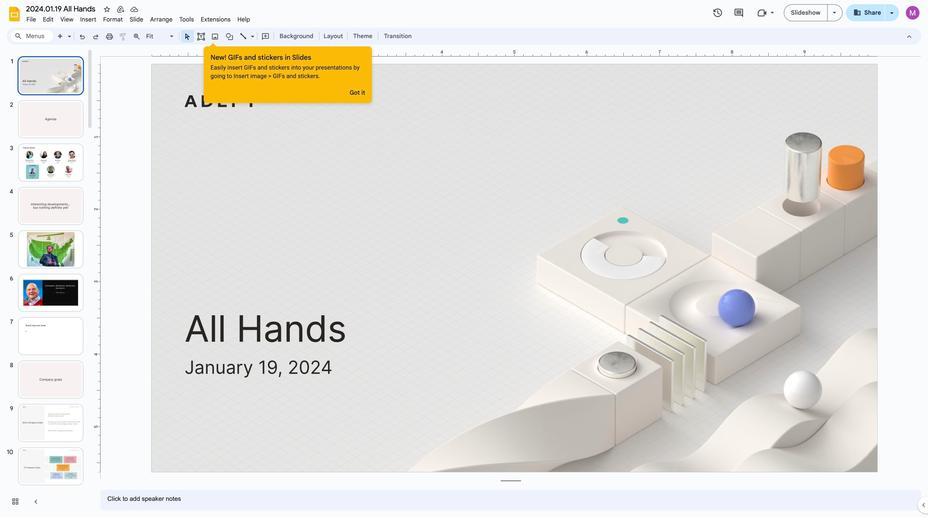 Task type: vqa. For each thing, say whether or not it's contained in the screenshot.
ZOOM field
yes



Task type: describe. For each thing, give the bounding box(es) containing it.
9 menu item from the left
[[197, 14, 234, 25]]

new slide (ctrl+m) image
[[56, 32, 65, 41]]

redo (⌘y) image
[[92, 32, 100, 41]]

new slide with layout image
[[66, 31, 71, 34]]

share. adept ai labs. anyone in this group with the link can open image
[[853, 9, 861, 16]]

8 menu item from the left
[[176, 14, 197, 25]]

shape image
[[225, 30, 235, 42]]

Zoom text field
[[145, 30, 169, 42]]

Menus field
[[11, 30, 53, 42]]

presentation options image
[[833, 12, 836, 14]]

print (⌘p) image
[[105, 32, 114, 41]]

7 menu item from the left
[[147, 14, 176, 25]]

add shortcut to drive image
[[116, 5, 125, 14]]

select (esc) image
[[183, 32, 192, 41]]

paint format image
[[119, 32, 127, 41]]

5 menu item from the left
[[100, 14, 126, 25]]

select line image
[[249, 31, 254, 34]]

10 menu item from the left
[[234, 14, 254, 25]]

zoom image
[[133, 32, 141, 41]]

2 menu item from the left
[[39, 14, 57, 25]]

hide the menus (ctrl+shift+f) image
[[905, 32, 914, 41]]



Task type: locate. For each thing, give the bounding box(es) containing it.
add comment (⌘+option+m) image
[[261, 32, 270, 41]]

menu item
[[23, 14, 39, 25], [39, 14, 57, 25], [57, 14, 77, 25], [77, 14, 100, 25], [100, 14, 126, 25], [126, 14, 147, 25], [147, 14, 176, 25], [176, 14, 197, 25], [197, 14, 234, 25], [234, 14, 254, 25]]

star image
[[103, 5, 111, 14]]

Zoom field
[[144, 30, 177, 43]]

line image
[[239, 32, 248, 41]]

open comment history (⌘+option+shift+a) image
[[734, 8, 744, 18]]

main toolbar
[[53, 30, 416, 43]]

Rename text field
[[23, 3, 100, 14]]

Star checkbox
[[101, 3, 113, 15]]

undo (⌘z) image
[[78, 32, 87, 41]]

new! gifs and stickers in slides dialog
[[204, 43, 372, 103]]

1 menu item from the left
[[23, 14, 39, 25]]

last edit was made yesterday at 5:22 pm by robbie cocchiarella image
[[713, 8, 723, 18]]

menu bar inside the menu bar banner
[[23, 11, 254, 25]]

menu bar banner
[[0, 0, 928, 518]]

text box image
[[197, 32, 205, 41]]

document status: saved to drive. image
[[130, 5, 138, 14]]

insert image image
[[210, 30, 220, 42]]

navigation
[[0, 48, 94, 518]]

menu bar
[[23, 11, 254, 25]]

3 menu item from the left
[[57, 14, 77, 25]]

application
[[0, 0, 928, 518]]

4 menu item from the left
[[77, 14, 100, 25]]

6 menu item from the left
[[126, 14, 147, 25]]

quick sharing actions image
[[890, 12, 894, 26]]



